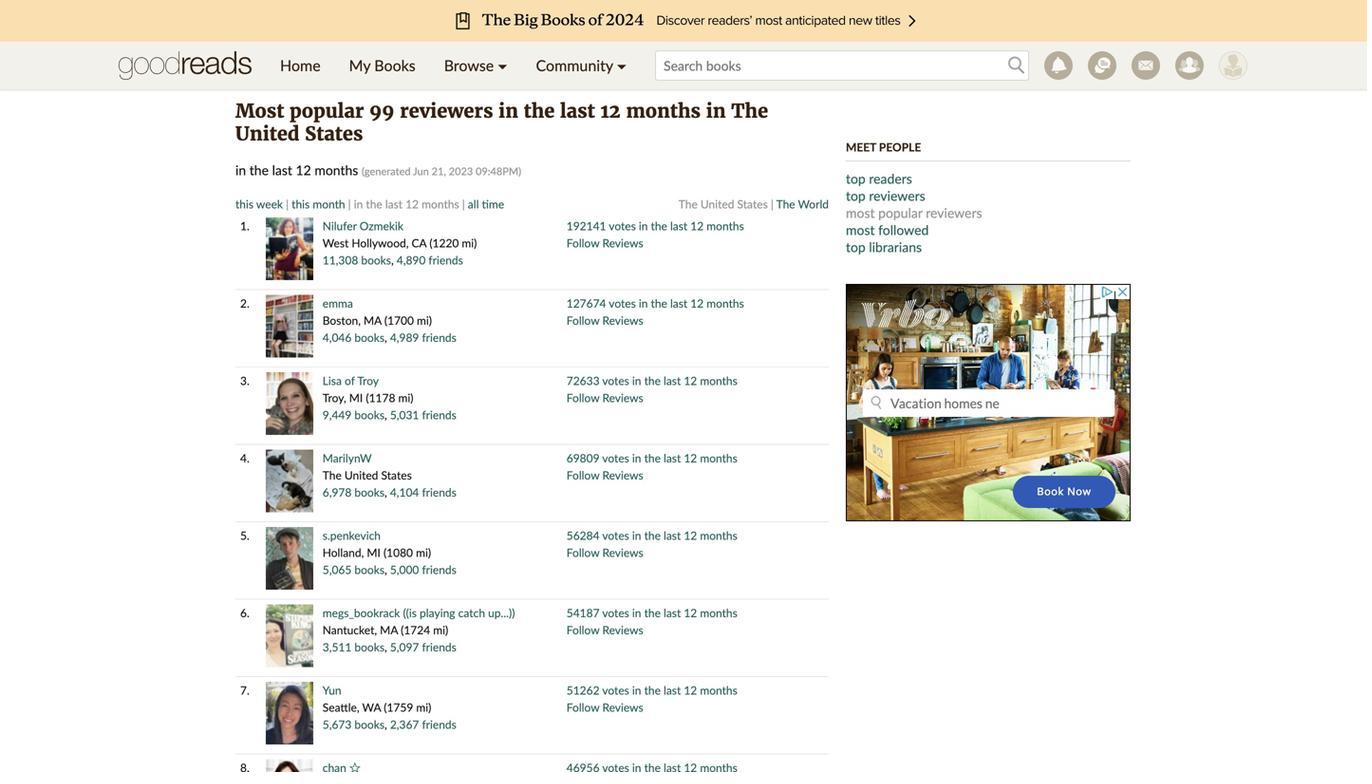 Task type: locate. For each thing, give the bounding box(es) containing it.
states
[[305, 122, 363, 146], [737, 197, 768, 211], [381, 468, 412, 482]]

7 follow from the top
[[567, 700, 600, 714]]

▾ for community ▾
[[617, 56, 627, 75]]

2 vertical spatial united
[[345, 468, 378, 482]]

all
[[468, 197, 479, 211]]

the inside marilynw the united states 6,978 books , 4,104 friends
[[323, 468, 342, 482]]

reviewers inside most popular 99 reviewers in the last 12 months in the united states
[[400, 99, 493, 123]]

reviewers down browse
[[400, 99, 493, 123]]

west
[[323, 236, 349, 250]]

the for 127674
[[651, 296, 667, 310]]

6 reviews from the top
[[602, 623, 644, 637]]

2.
[[240, 296, 250, 310]]

in inside 72633 votes  in the last 12 months follow reviews
[[632, 374, 641, 387]]

follow inside 54187 votes  in the last 12 months follow reviews
[[567, 623, 600, 637]]

5 follow from the top
[[567, 546, 600, 559]]

friends
[[429, 253, 463, 267], [422, 330, 457, 344], [422, 408, 457, 422], [422, 485, 457, 499], [422, 563, 457, 576], [422, 640, 457, 654], [422, 717, 457, 731]]

127674
[[567, 296, 606, 310]]

2023
[[449, 165, 473, 178]]

| left the world link
[[771, 197, 774, 211]]

0 vertical spatial most
[[846, 205, 875, 221]]

reviews inside 72633 votes  in the last 12 months follow reviews
[[602, 391, 644, 405]]

follow down 192141 on the left top of the page
[[567, 236, 600, 250]]

in right 54187
[[632, 606, 641, 620]]

2 follow reviews link from the top
[[567, 313, 644, 327]]

months for 72633 votes  in the last 12 months
[[700, 374, 738, 387]]

last inside 54187 votes  in the last 12 months follow reviews
[[664, 606, 681, 620]]

, inside yun seattle, wa (1759 mi) 5,673 books , 2,367 friends
[[385, 717, 387, 731]]

united inside marilynw the united states 6,978 books , 4,104 friends
[[345, 468, 378, 482]]

united up 6,978 books link
[[345, 468, 378, 482]]

12 inside 69809 votes  in the last 12 months follow reviews
[[684, 451, 697, 465]]

reviews inside 127674 votes  in the last 12 months follow reviews
[[602, 313, 644, 327]]

5 reviews from the top
[[602, 546, 644, 559]]

the for 56284
[[644, 528, 661, 542]]

last down 127674 votes  in the last 12 months follow reviews
[[664, 374, 681, 387]]

follow reviews link down 127674
[[567, 313, 644, 327]]

top librarians link
[[846, 239, 922, 255]]

books inside emma boston, ma (1700 mi) 4,046 books , 4,989 friends
[[355, 330, 385, 344]]

the united states | the world
[[679, 197, 829, 211]]

1 vertical spatial mi
[[367, 546, 381, 559]]

notifications image
[[1045, 51, 1073, 80]]

reviews
[[602, 236, 644, 250], [602, 313, 644, 327], [602, 391, 644, 405], [602, 468, 644, 482], [602, 546, 644, 559], [602, 623, 644, 637], [602, 700, 644, 714]]

((is
[[403, 606, 417, 620]]

follow for 72633 votes  in the last 12 months follow reviews
[[567, 391, 600, 405]]

months inside 51262 votes  in the last 12 months follow reviews
[[700, 683, 738, 697]]

follow reviews link down 192141 on the left top of the page
[[567, 236, 644, 250]]

mi) up 5,031
[[398, 391, 413, 405]]

popular
[[290, 99, 364, 123], [878, 205, 923, 221]]

states up 4,104
[[381, 468, 412, 482]]

most up 'top librarians' link
[[846, 222, 875, 238]]

months for 127674 votes  in the last 12 months
[[707, 296, 744, 310]]

2 horizontal spatial united
[[701, 197, 734, 211]]

last down 56284 votes  in the last 12 months follow reviews
[[664, 606, 681, 620]]

votes right 69809
[[602, 451, 629, 465]]

56284 votes  in the last 12 months follow reviews
[[567, 528, 738, 559]]

4.
[[240, 451, 250, 465]]

0 vertical spatial top
[[846, 170, 866, 187]]

follow reviews link for 192141
[[567, 236, 644, 250]]

nilufer ozmekik image
[[266, 217, 313, 280]]

6 follow reviews link from the top
[[567, 623, 644, 637]]

0 vertical spatial united
[[235, 122, 300, 146]]

months inside 192141 votes  in the last 12 months follow reviews
[[707, 219, 744, 233]]

votes right 56284
[[602, 528, 629, 542]]

11,308
[[323, 253, 358, 267]]

votes for 54187
[[602, 606, 629, 620]]

votes for 192141
[[609, 219, 636, 233]]

(1759
[[384, 700, 413, 714]]

0 horizontal spatial ▾
[[498, 56, 508, 75]]

54187
[[567, 606, 600, 620]]

12 down 72633 votes  in the last 12 months follow reviews
[[684, 451, 697, 465]]

1 follow from the top
[[567, 236, 600, 250]]

top down meet
[[846, 170, 866, 187]]

last down 192141 votes  in the last 12 months follow reviews at the top of the page
[[670, 296, 688, 310]]

books inside s.penkevich holland, mi (1080 mi) 5,065 books , 5,000 friends
[[355, 563, 385, 576]]

0 vertical spatial states
[[305, 122, 363, 146]]

reviews down 56284 votes  in the last 12 months link
[[602, 546, 644, 559]]

3 follow reviews link from the top
[[567, 391, 644, 405]]

last down 54187 votes  in the last 12 months follow reviews
[[664, 683, 681, 697]]

follow for 192141 votes  in the last 12 months follow reviews
[[567, 236, 600, 250]]

follow reviews link for 54187
[[567, 623, 644, 637]]

votes inside 69809 votes  in the last 12 months follow reviews
[[602, 451, 629, 465]]

popular inside most popular 99 reviewers in the last 12 months in the united states
[[290, 99, 364, 123]]

jun
[[413, 165, 429, 178]]

meet people
[[846, 140, 921, 154]]

in up nilufer ozmekik 'link'
[[354, 197, 363, 211]]

reviews down 72633 votes  in the last 12 months "link"
[[602, 391, 644, 405]]

votes right 127674
[[609, 296, 636, 310]]

browse ▾ button
[[430, 42, 522, 89]]

7.
[[240, 683, 250, 697]]

, left 2,367
[[385, 717, 387, 731]]

follow inside 72633 votes  in the last 12 months follow reviews
[[567, 391, 600, 405]]

,
[[391, 253, 394, 267], [385, 330, 387, 344], [385, 408, 387, 422], [385, 485, 387, 499], [385, 563, 387, 576], [385, 640, 387, 654], [385, 717, 387, 731]]

months for 51262 votes  in the last 12 months
[[700, 683, 738, 697]]

0 horizontal spatial this
[[235, 197, 254, 211]]

12 down community ▾ popup button
[[601, 99, 621, 123]]

the inside 69809 votes  in the last 12 months follow reviews
[[644, 451, 661, 465]]

2 horizontal spatial reviewers
[[926, 205, 982, 221]]

most
[[846, 205, 875, 221], [846, 222, 875, 238]]

yun seattle, wa (1759 mi) 5,673 books , 2,367 friends
[[323, 683, 457, 731]]

1 horizontal spatial mi
[[367, 546, 381, 559]]

(1080
[[384, 546, 413, 559]]

follow down the 51262
[[567, 700, 600, 714]]

months
[[626, 99, 701, 123], [315, 162, 358, 178], [422, 197, 459, 211], [707, 219, 744, 233], [707, 296, 744, 310], [700, 374, 738, 387], [700, 451, 738, 465], [700, 528, 738, 542], [700, 606, 738, 620], [700, 683, 738, 697]]

, left "5,097" at left bottom
[[385, 640, 387, 654]]

last for 69809 votes  in the last 12 months
[[664, 451, 681, 465]]

6,978 books link
[[323, 485, 385, 499]]

months for 192141 votes  in the last 12 months
[[707, 219, 744, 233]]

4 follow reviews link from the top
[[567, 468, 644, 482]]

the inside 192141 votes  in the last 12 months follow reviews
[[651, 219, 667, 233]]

, inside emma boston, ma (1700 mi) 4,046 books , 4,989 friends
[[385, 330, 387, 344]]

mi)
[[462, 236, 477, 250], [417, 313, 432, 327], [398, 391, 413, 405], [416, 546, 431, 559], [433, 623, 448, 637], [416, 700, 431, 714]]

1 vertical spatial reviewers
[[869, 188, 926, 204]]

1 follow reviews link from the top
[[567, 236, 644, 250]]

7 reviews from the top
[[602, 700, 644, 714]]

1 horizontal spatial states
[[381, 468, 412, 482]]

2 vertical spatial states
[[381, 468, 412, 482]]

follow reviews link down the 51262
[[567, 700, 644, 714]]

friends right 2,367
[[422, 717, 457, 731]]

last inside 127674 votes  in the last 12 months follow reviews
[[670, 296, 688, 310]]

1 reviews from the top
[[602, 236, 644, 250]]

0 vertical spatial reviewers
[[400, 99, 493, 123]]

4,890 friends link
[[397, 253, 463, 267]]

months inside 69809 votes  in the last 12 months follow reviews
[[700, 451, 738, 465]]

last inside 192141 votes  in the last 12 months follow reviews
[[670, 219, 688, 233]]

follow inside 192141 votes  in the last 12 months follow reviews
[[567, 236, 600, 250]]

the up the united states | the world
[[731, 99, 768, 123]]

follow down 72633 in the left of the page
[[567, 391, 600, 405]]

votes inside 192141 votes  in the last 12 months follow reviews
[[609, 219, 636, 233]]

friends down (1724
[[422, 640, 457, 654]]

5.
[[240, 528, 250, 542]]

votes inside 51262 votes  in the last 12 months follow reviews
[[602, 683, 629, 697]]

follow down 69809
[[567, 468, 600, 482]]

states left the world link
[[737, 197, 768, 211]]

friends right the 4,989
[[422, 330, 457, 344]]

friends inside emma boston, ma (1700 mi) 4,046 books , 4,989 friends
[[422, 330, 457, 344]]

5 follow reviews link from the top
[[567, 546, 644, 559]]

months inside 56284 votes  in the last 12 months follow reviews
[[700, 528, 738, 542]]

books right 6,978
[[355, 485, 385, 499]]

votes right 192141 on the left top of the page
[[609, 219, 636, 233]]

ma up "5,097" at left bottom
[[380, 623, 398, 637]]

12 up this month link
[[296, 162, 311, 178]]

12 for 51262 votes  in the last 12 months
[[684, 683, 697, 697]]

4,104
[[390, 485, 419, 499]]

1 vertical spatial most
[[846, 222, 875, 238]]

follow inside 127674 votes  in the last 12 months follow reviews
[[567, 313, 600, 327]]

marilynw link
[[323, 451, 372, 465]]

months for 56284 votes  in the last 12 months
[[700, 528, 738, 542]]

0 horizontal spatial mi
[[349, 391, 363, 405]]

books inside nilufer ozmekik west hollywood, ca (1220 mi) 11,308 books , 4,890 friends
[[361, 253, 391, 267]]

votes inside 54187 votes  in the last 12 months follow reviews
[[602, 606, 629, 620]]

7 follow reviews link from the top
[[567, 700, 644, 714]]

reviews inside 69809 votes  in the last 12 months follow reviews
[[602, 468, 644, 482]]

books inside megs_bookrack ((is playing catch up...)) nantucket, ma (1724 mi) 3,511 books , 5,097 friends
[[355, 640, 385, 654]]

world
[[798, 197, 829, 211]]

last down 69809 votes  in the last 12 months follow reviews
[[664, 528, 681, 542]]

reviews down 69809 votes  in the last 12 months link
[[602, 468, 644, 482]]

in right 69809
[[632, 451, 641, 465]]

12
[[601, 99, 621, 123], [296, 162, 311, 178], [406, 197, 419, 211], [691, 219, 704, 233], [691, 296, 704, 310], [684, 374, 697, 387], [684, 451, 697, 465], [684, 528, 697, 542], [684, 606, 697, 620], [684, 683, 697, 697]]

in inside 51262 votes  in the last 12 months follow reviews
[[632, 683, 641, 697]]

books down (1178
[[355, 408, 385, 422]]

1 vertical spatial top
[[846, 188, 866, 204]]

1 horizontal spatial popular
[[878, 205, 923, 221]]

follow reviews link down 72633 in the left of the page
[[567, 391, 644, 405]]

books down nantucket,
[[355, 640, 385, 654]]

12 down 54187 votes  in the last 12 months follow reviews
[[684, 683, 697, 697]]

1 top from the top
[[846, 170, 866, 187]]

books down wa
[[355, 717, 385, 731]]

12 inside 127674 votes  in the last 12 months follow reviews
[[691, 296, 704, 310]]

the world link
[[776, 197, 829, 211]]

popular down "home" "link"
[[290, 99, 364, 123]]

2 vertical spatial top
[[846, 239, 866, 255]]

127674 votes  in the last 12 months link
[[567, 296, 744, 310]]

ma up 4,046 books link
[[364, 313, 382, 327]]

, inside marilynw the united states 6,978 books , 4,104 friends
[[385, 485, 387, 499]]

holland,
[[323, 546, 364, 559]]

the down community
[[524, 99, 555, 123]]

reviews inside 51262 votes  in the last 12 months follow reviews
[[602, 700, 644, 714]]

months inside 54187 votes  in the last 12 months follow reviews
[[700, 606, 738, 620]]

last inside 51262 votes  in the last 12 months follow reviews
[[664, 683, 681, 697]]

51262 votes  in the last 12 months link
[[567, 683, 738, 697]]

votes right 72633 in the left of the page
[[602, 374, 629, 387]]

1 vertical spatial ma
[[380, 623, 398, 637]]

follow reviews link down 69809
[[567, 468, 644, 482]]

5,000 friends link
[[390, 563, 457, 576]]

1 vertical spatial states
[[737, 197, 768, 211]]

united up the week
[[235, 122, 300, 146]]

the down 72633 votes  in the last 12 months follow reviews
[[644, 451, 661, 465]]

ozmekik
[[360, 219, 404, 233]]

2 ▾ from the left
[[617, 56, 627, 75]]

last for 192141 votes  in the last 12 months
[[670, 219, 688, 233]]

51262
[[567, 683, 600, 697]]

12 down 192141 votes  in the last 12 months follow reviews at the top of the page
[[691, 296, 704, 310]]

4 follow from the top
[[567, 468, 600, 482]]

5,673
[[323, 717, 352, 731]]

follow
[[567, 236, 600, 250], [567, 313, 600, 327], [567, 391, 600, 405], [567, 468, 600, 482], [567, 546, 600, 559], [567, 623, 600, 637], [567, 700, 600, 714]]

the inside 127674 votes  in the last 12 months follow reviews
[[651, 296, 667, 310]]

the down 54187 votes  in the last 12 months follow reviews
[[644, 683, 661, 697]]

votes for 72633
[[602, 374, 629, 387]]

reviews inside 192141 votes  in the last 12 months follow reviews
[[602, 236, 644, 250]]

12 inside 54187 votes  in the last 12 months follow reviews
[[684, 606, 697, 620]]

the
[[731, 99, 768, 123], [679, 197, 698, 211], [776, 197, 795, 211], [323, 468, 342, 482]]

this up '1.'
[[235, 197, 254, 211]]

0 vertical spatial popular
[[290, 99, 364, 123]]

home link
[[266, 42, 335, 89]]

top readers top reviewers most popular reviewers most followed top librarians
[[846, 170, 982, 255]]

follow inside 51262 votes  in the last 12 months follow reviews
[[567, 700, 600, 714]]

3 follow from the top
[[567, 391, 600, 405]]

my books link
[[335, 42, 430, 89]]

0 horizontal spatial united
[[235, 122, 300, 146]]

states left 99
[[305, 122, 363, 146]]

last inside 69809 votes  in the last 12 months follow reviews
[[664, 451, 681, 465]]

12 inside 72633 votes  in the last 12 months follow reviews
[[684, 374, 697, 387]]

last
[[560, 99, 595, 123], [272, 162, 292, 178], [385, 197, 403, 211], [670, 219, 688, 233], [670, 296, 688, 310], [664, 374, 681, 387], [664, 451, 681, 465], [664, 528, 681, 542], [664, 606, 681, 620], [664, 683, 681, 697]]

follow for 51262 votes  in the last 12 months follow reviews
[[567, 700, 600, 714]]

friends down the (1220
[[429, 253, 463, 267]]

reviews down 192141 votes  in the last 12 months "link"
[[602, 236, 644, 250]]

votes inside 127674 votes  in the last 12 months follow reviews
[[609, 296, 636, 310]]

▾ inside dropdown button
[[498, 56, 508, 75]]

friends inside yun seattle, wa (1759 mi) 5,673 books , 2,367 friends
[[422, 717, 457, 731]]

69809 votes  in the last 12 months follow reviews
[[567, 451, 738, 482]]

reviewers up followed
[[926, 205, 982, 221]]

reviewers for in
[[400, 99, 493, 123]]

1 horizontal spatial united
[[345, 468, 378, 482]]

the inside 54187 votes  in the last 12 months follow reviews
[[644, 606, 661, 620]]

the inside 72633 votes  in the last 12 months follow reviews
[[644, 374, 661, 387]]

yun
[[323, 683, 341, 697]]

4,890
[[397, 253, 426, 267]]

0 vertical spatial ma
[[364, 313, 382, 327]]

12 inside 56284 votes  in the last 12 months follow reviews
[[684, 528, 697, 542]]

menu
[[266, 42, 641, 89]]

my
[[349, 56, 371, 75]]

popular up followed
[[878, 205, 923, 221]]

mi) inside emma boston, ma (1700 mi) 4,046 books , 4,989 friends
[[417, 313, 432, 327]]

mi left (1080
[[367, 546, 381, 559]]

books right 4,046
[[355, 330, 385, 344]]

▾
[[498, 56, 508, 75], [617, 56, 627, 75]]

6 follow from the top
[[567, 623, 600, 637]]

1 horizontal spatial ▾
[[617, 56, 627, 75]]

the inside 56284 votes  in the last 12 months follow reviews
[[644, 528, 661, 542]]

0 horizontal spatial reviewers
[[400, 99, 493, 123]]

9,449
[[323, 408, 352, 422]]

2 top from the top
[[846, 188, 866, 204]]

books
[[361, 253, 391, 267], [355, 330, 385, 344], [355, 408, 385, 422], [355, 485, 385, 499], [355, 563, 385, 576], [355, 640, 385, 654], [355, 717, 385, 731]]

192141 votes  in the last 12 months follow reviews
[[567, 219, 744, 250]]

votes inside 72633 votes  in the last 12 months follow reviews
[[602, 374, 629, 387]]

2 follow from the top
[[567, 313, 600, 327]]

1 vertical spatial popular
[[878, 205, 923, 221]]

3.
[[240, 374, 250, 387]]

| left all
[[462, 197, 465, 211]]

months for 54187 votes  in the last 12 months
[[700, 606, 738, 620]]

▾ inside popup button
[[617, 56, 627, 75]]

the for 69809
[[644, 451, 661, 465]]

votes right the 51262
[[602, 683, 629, 697]]

, inside nilufer ozmekik west hollywood, ca (1220 mi) 11,308 books , 4,890 friends
[[391, 253, 394, 267]]

last up the ozmekik
[[385, 197, 403, 211]]

reviews for 127674
[[602, 313, 644, 327]]

last down the united states link on the top
[[670, 219, 688, 233]]

last down 72633 votes  in the last 12 months follow reviews
[[664, 451, 681, 465]]

follow inside 56284 votes  in the last 12 months follow reviews
[[567, 546, 600, 559]]

09:48pm)
[[476, 165, 521, 178]]

mi) up 5,000 friends link
[[416, 546, 431, 559]]

s.penkevich image
[[266, 527, 313, 590]]

s.penkevich holland, mi (1080 mi) 5,065 books , 5,000 friends
[[323, 528, 457, 576]]

3 reviews from the top
[[602, 391, 644, 405]]

votes inside 56284 votes  in the last 12 months follow reviews
[[602, 528, 629, 542]]

most followed link
[[846, 222, 929, 238]]

last inside 72633 votes  in the last 12 months follow reviews
[[664, 374, 681, 387]]

in right 127674
[[639, 296, 648, 310]]

in right 56284
[[632, 528, 641, 542]]

months for 69809 votes  in the last 12 months
[[700, 451, 738, 465]]

2 most from the top
[[846, 222, 875, 238]]

the down 127674 votes  in the last 12 months follow reviews
[[644, 374, 661, 387]]

mi up 9,449 books link
[[349, 391, 363, 405]]

friend requests image
[[1176, 51, 1204, 80]]

in right 192141 on the left top of the page
[[639, 219, 648, 233]]

1 horizontal spatial this
[[292, 197, 310, 211]]

mi
[[349, 391, 363, 405], [367, 546, 381, 559]]

0 horizontal spatial states
[[305, 122, 363, 146]]

reviews inside 54187 votes  in the last 12 months follow reviews
[[602, 623, 644, 637]]

12 down 69809 votes  in the last 12 months follow reviews
[[684, 528, 697, 542]]

0 horizontal spatial popular
[[290, 99, 364, 123]]

follow reviews link for 56284
[[567, 546, 644, 559]]

0 vertical spatial mi
[[349, 391, 363, 405]]

in inside 192141 votes  in the last 12 months follow reviews
[[639, 219, 648, 233]]

months inside 72633 votes  in the last 12 months follow reviews
[[700, 374, 738, 387]]

mi) down the playing
[[433, 623, 448, 637]]

in right the 51262
[[632, 683, 641, 697]]

1 ▾ from the left
[[498, 56, 508, 75]]

2,367 friends link
[[390, 717, 457, 731]]

months inside 127674 votes  in the last 12 months follow reviews
[[707, 296, 744, 310]]

last inside 56284 votes  in the last 12 months follow reviews
[[664, 528, 681, 542]]

2 horizontal spatial states
[[737, 197, 768, 211]]

reviews inside 56284 votes  in the last 12 months follow reviews
[[602, 546, 644, 559]]

the for 192141
[[651, 219, 667, 233]]

127674 votes  in the last 12 months follow reviews
[[567, 296, 744, 327]]

the inside 51262 votes  in the last 12 months follow reviews
[[644, 683, 661, 697]]

, left 5,000
[[385, 563, 387, 576]]

4 reviews from the top
[[602, 468, 644, 482]]

reviews down 54187 votes  in the last 12 months link on the bottom of the page
[[602, 623, 644, 637]]

11,308 books link
[[323, 253, 391, 267]]

most down top reviewers link
[[846, 205, 875, 221]]

5,031 friends link
[[390, 408, 457, 422]]

mi) right the (1220
[[462, 236, 477, 250]]

in inside 69809 votes  in the last 12 months follow reviews
[[632, 451, 641, 465]]

follow reviews link
[[567, 236, 644, 250], [567, 313, 644, 327], [567, 391, 644, 405], [567, 468, 644, 482], [567, 546, 644, 559], [567, 623, 644, 637], [567, 700, 644, 714]]

friends right 4,104
[[422, 485, 457, 499]]

reviews for 69809
[[602, 468, 644, 482]]

Search books text field
[[655, 50, 1029, 81]]

follow reviews link for 72633
[[567, 391, 644, 405]]

2 this from the left
[[292, 197, 310, 211]]

community ▾
[[536, 56, 627, 75]]

reviewers down 'readers'
[[869, 188, 926, 204]]

, down (1178
[[385, 408, 387, 422]]

votes for 51262
[[602, 683, 629, 697]]

follow down 127674
[[567, 313, 600, 327]]

1 vertical spatial united
[[701, 197, 734, 211]]

browse ▾
[[444, 56, 508, 75]]

5,065
[[323, 563, 352, 576]]

readers
[[869, 170, 912, 187]]

votes for 127674
[[609, 296, 636, 310]]

1 horizontal spatial reviewers
[[869, 188, 926, 204]]

follow for 56284 votes  in the last 12 months follow reviews
[[567, 546, 600, 559]]

the right 192141 on the left top of the page
[[651, 219, 667, 233]]

the down 69809 votes  in the last 12 months follow reviews
[[644, 528, 661, 542]]

2 reviews from the top
[[602, 313, 644, 327]]

browse
[[444, 56, 494, 75]]

12 inside 192141 votes  in the last 12 months follow reviews
[[691, 219, 704, 233]]

5,031
[[390, 408, 419, 422]]

the down 192141 votes  in the last 12 months follow reviews at the top of the page
[[651, 296, 667, 310]]

mi) inside the lisa of troy troy, mi (1178 mi) 9,449 books , 5,031 friends
[[398, 391, 413, 405]]

catch
[[458, 606, 485, 620]]

, left 4,104
[[385, 485, 387, 499]]

in right 72633 in the left of the page
[[632, 374, 641, 387]]

reviews for 72633
[[602, 391, 644, 405]]

▾ for browse ▾
[[498, 56, 508, 75]]

top reviewers link
[[846, 188, 926, 204]]

in the last 12 months (generated jun 21, 2023 09:48pm)
[[235, 162, 521, 178]]

(1724
[[401, 623, 430, 637]]

12 down jun
[[406, 197, 419, 211]]

follow down 56284
[[567, 546, 600, 559]]

months inside most popular 99 reviewers in the last 12 months in the united states
[[626, 99, 701, 123]]

72633 votes  in the last 12 months follow reviews
[[567, 374, 738, 405]]

51262 votes  in the last 12 months follow reviews
[[567, 683, 738, 714]]

books down hollywood,
[[361, 253, 391, 267]]

▾ right browse
[[498, 56, 508, 75]]

hollywood,
[[352, 236, 409, 250]]

12 inside 51262 votes  in the last 12 months follow reviews
[[684, 683, 697, 697]]



Task type: vqa. For each thing, say whether or not it's contained in the screenshot.
DISCOVERS
no



Task type: describe. For each thing, give the bounding box(es) containing it.
192141 votes  in the last 12 months link
[[567, 219, 744, 233]]

12 for 127674 votes  in the last 12 months
[[691, 296, 704, 310]]

states inside marilynw the united states 6,978 books , 4,104 friends
[[381, 468, 412, 482]]

the for 54187
[[644, 606, 661, 620]]

, inside s.penkevich holland, mi (1080 mi) 5,065 books , 5,000 friends
[[385, 563, 387, 576]]

inbox image
[[1132, 51, 1160, 80]]

friends inside marilynw the united states 6,978 books , 4,104 friends
[[422, 485, 457, 499]]

votes for 69809
[[602, 451, 629, 465]]

of
[[345, 374, 355, 387]]

week
[[256, 197, 283, 211]]

friends inside the lisa of troy troy, mi (1178 mi) 9,449 books , 5,031 friends
[[422, 408, 457, 422]]

marilynw image
[[266, 450, 313, 512]]

lisa of troy link
[[323, 374, 379, 387]]

2 | from the left
[[348, 197, 351, 211]]

boston,
[[323, 313, 361, 327]]

(generated
[[362, 165, 411, 178]]

follow reviews link for 127674
[[567, 313, 644, 327]]

emma image
[[266, 295, 313, 358]]

lisa
[[323, 374, 342, 387]]

2 vertical spatial reviewers
[[926, 205, 982, 221]]

friends inside nilufer ozmekik west hollywood, ca (1220 mi) 11,308 books , 4,890 friends
[[429, 253, 463, 267]]

the up 192141 votes  in the last 12 months "link"
[[679, 197, 698, 211]]

12 inside most popular 99 reviewers in the last 12 months in the united states
[[601, 99, 621, 123]]

emma
[[323, 296, 353, 310]]

the united states link
[[679, 197, 768, 211]]

most popular reviewers link
[[846, 205, 982, 221]]

books inside yun seattle, wa (1759 mi) 5,673 books , 2,367 friends
[[355, 717, 385, 731]]

nantucket,
[[323, 623, 377, 637]]

in inside 54187 votes  in the last 12 months follow reviews
[[632, 606, 641, 620]]

in inside 56284 votes  in the last 12 months follow reviews
[[632, 528, 641, 542]]

friends inside megs_bookrack ((is playing catch up...)) nantucket, ma (1724 mi) 3,511 books , 5,097 friends
[[422, 640, 457, 654]]

nilufer
[[323, 219, 357, 233]]

mi) inside yun seattle, wa (1759 mi) 5,673 books , 2,367 friends
[[416, 700, 431, 714]]

reviews for 54187
[[602, 623, 644, 637]]

192141
[[567, 219, 606, 233]]

ca
[[412, 236, 427, 250]]

mi) inside megs_bookrack ((is playing catch up...)) nantucket, ma (1724 mi) 3,511 books , 5,097 friends
[[433, 623, 448, 637]]

5,065 books link
[[323, 563, 385, 576]]

mi inside s.penkevich holland, mi (1080 mi) 5,065 books , 5,000 friends
[[367, 546, 381, 559]]

meet
[[846, 140, 876, 154]]

ma inside emma boston, ma (1700 mi) 4,046 books , 4,989 friends
[[364, 313, 382, 327]]

, inside megs_bookrack ((is playing catch up...)) nantucket, ma (1724 mi) 3,511 books , 5,097 friends
[[385, 640, 387, 654]]

community ▾ button
[[522, 42, 641, 89]]

this month link
[[292, 197, 345, 211]]

1 most from the top
[[846, 205, 875, 221]]

21,
[[432, 165, 446, 178]]

in up this week link
[[235, 162, 246, 178]]

1 | from the left
[[286, 197, 289, 211]]

mi) inside s.penkevich holland, mi (1080 mi) 5,065 books , 5,000 friends
[[416, 546, 431, 559]]

54187 votes  in the last 12 months follow reviews
[[567, 606, 738, 637]]

megs_bookrack ((is playing catch up...)) nantucket, ma (1724 mi) 3,511 books , 5,097 friends
[[323, 606, 515, 654]]

ma inside megs_bookrack ((is playing catch up...)) nantucket, ma (1724 mi) 3,511 books , 5,097 friends
[[380, 623, 398, 637]]

follow for 54187 votes  in the last 12 months follow reviews
[[567, 623, 600, 637]]

56284
[[567, 528, 600, 542]]

advertisement element
[[846, 284, 1131, 521]]

community
[[536, 56, 613, 75]]

reviews for 192141
[[602, 236, 644, 250]]

12 for 192141 votes  in the last 12 months
[[691, 219, 704, 233]]

2,367
[[390, 717, 419, 731]]

emma boston, ma (1700 mi) 4,046 books , 4,989 friends
[[323, 296, 457, 344]]

lisa of troy image
[[266, 372, 313, 435]]

(1220
[[430, 236, 459, 250]]

chan ☆ image
[[266, 759, 313, 772]]

69809 votes  in the last 12 months link
[[567, 451, 738, 465]]

(1178
[[366, 391, 395, 405]]

top readers link
[[846, 170, 912, 187]]

(1700
[[385, 313, 414, 327]]

follow reviews link for 69809
[[567, 468, 644, 482]]

up...))
[[488, 606, 515, 620]]

reviews for 51262
[[602, 700, 644, 714]]

yun link
[[323, 683, 341, 697]]

seattle,
[[323, 700, 360, 714]]

time
[[482, 197, 504, 211]]

54187 votes  in the last 12 months link
[[567, 606, 738, 620]]

in up the united states link on the top
[[706, 99, 726, 123]]

last for 51262 votes  in the last 12 months
[[664, 683, 681, 697]]

s.penkevich
[[323, 528, 381, 542]]

emma link
[[323, 296, 353, 310]]

followed
[[878, 222, 929, 238]]

follow reviews link for 51262
[[567, 700, 644, 714]]

troy,
[[323, 391, 346, 405]]

1 this from the left
[[235, 197, 254, 211]]

people
[[879, 140, 921, 154]]

last for 72633 votes  in the last 12 months
[[664, 374, 681, 387]]

12 for 54187 votes  in the last 12 months
[[684, 606, 697, 620]]

menu containing home
[[266, 42, 641, 89]]

the for 72633
[[644, 374, 661, 387]]

playing
[[420, 606, 455, 620]]

last for 127674 votes  in the last 12 months
[[670, 296, 688, 310]]

3 top from the top
[[846, 239, 866, 255]]

4,046 books link
[[323, 330, 385, 344]]

last for 56284 votes  in the last 12 months
[[664, 528, 681, 542]]

follow for 127674 votes  in the last 12 months follow reviews
[[567, 313, 600, 327]]

ruby anderson image
[[1219, 51, 1248, 80]]

Search for books to add to your shelves search field
[[655, 50, 1029, 81]]

the inside most popular 99 reviewers in the last 12 months in the united states
[[524, 99, 555, 123]]

states inside most popular 99 reviewers in the last 12 months in the united states
[[305, 122, 363, 146]]

month
[[313, 197, 345, 211]]

in inside 127674 votes  in the last 12 months follow reviews
[[639, 296, 648, 310]]

4,989 friends link
[[390, 330, 457, 344]]

megs_bookrack ((is playing catch up...)) image
[[266, 604, 313, 667]]

69809
[[567, 451, 600, 465]]

in down browse ▾ dropdown button
[[499, 99, 518, 123]]

the inside most popular 99 reviewers in the last 12 months in the united states
[[731, 99, 768, 123]]

s.penkevich link
[[323, 528, 381, 542]]

3,511
[[323, 640, 352, 654]]

5,097
[[390, 640, 419, 654]]

6,978
[[323, 485, 352, 499]]

books inside the lisa of troy troy, mi (1178 mi) 9,449 books , 5,031 friends
[[355, 408, 385, 422]]

72633
[[567, 374, 600, 387]]

wa
[[362, 700, 381, 714]]

united inside most popular 99 reviewers in the last 12 months in the united states
[[235, 122, 300, 146]]

the for 51262
[[644, 683, 661, 697]]

3,511 books link
[[323, 640, 385, 654]]

troy
[[357, 374, 379, 387]]

4,989
[[390, 330, 419, 344]]

99
[[369, 99, 395, 123]]

marilynw the united states 6,978 books , 4,104 friends
[[323, 451, 457, 499]]

home
[[280, 56, 321, 75]]

all time link
[[468, 197, 504, 211]]

yun image
[[266, 682, 313, 744]]

reviewers for most
[[869, 188, 926, 204]]

books inside marilynw the united states 6,978 books , 4,104 friends
[[355, 485, 385, 499]]

follow for 69809 votes  in the last 12 months follow reviews
[[567, 468, 600, 482]]

the up the ozmekik
[[366, 197, 382, 211]]

the up this week link
[[250, 162, 269, 178]]

12 for 72633 votes  in the last 12 months
[[684, 374, 697, 387]]

last up the week
[[272, 162, 292, 178]]

the left world
[[776, 197, 795, 211]]

mi) inside nilufer ozmekik west hollywood, ca (1220 mi) 11,308 books , 4,890 friends
[[462, 236, 477, 250]]

most
[[235, 99, 284, 123]]

votes for 56284
[[602, 528, 629, 542]]

12 for 69809 votes  in the last 12 months
[[684, 451, 697, 465]]

5,097 friends link
[[390, 640, 457, 654]]

mi inside the lisa of troy troy, mi (1178 mi) 9,449 books , 5,031 friends
[[349, 391, 363, 405]]

my group discussions image
[[1088, 51, 1117, 80]]

popular inside top readers top reviewers most popular reviewers most followed top librarians
[[878, 205, 923, 221]]

12 for 56284 votes  in the last 12 months
[[684, 528, 697, 542]]

megs_bookrack ((is playing catch up...)) link
[[323, 606, 515, 620]]

, inside the lisa of troy troy, mi (1178 mi) 9,449 books , 5,031 friends
[[385, 408, 387, 422]]

reviews for 56284
[[602, 546, 644, 559]]

5,000
[[390, 563, 419, 576]]

9,449 books link
[[323, 408, 385, 422]]

4 | from the left
[[771, 197, 774, 211]]

marilynw
[[323, 451, 372, 465]]

last for 54187 votes  in the last 12 months
[[664, 606, 681, 620]]

this week link
[[235, 197, 283, 211]]

friends inside s.penkevich holland, mi (1080 mi) 5,065 books , 5,000 friends
[[422, 563, 457, 576]]

last inside most popular 99 reviewers in the last 12 months in the united states
[[560, 99, 595, 123]]

3 | from the left
[[462, 197, 465, 211]]

this week | this month |   in the last 12 months    | all time
[[235, 197, 504, 211]]



